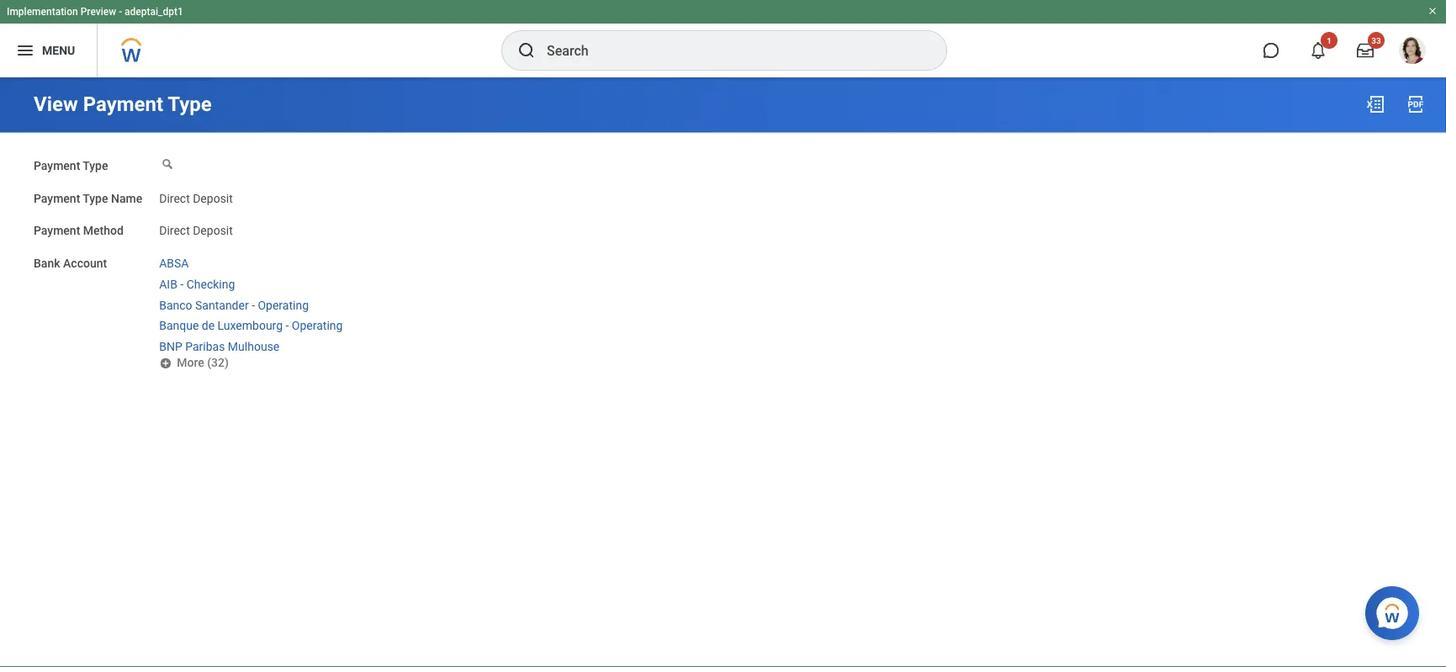 Task type: locate. For each thing, give the bounding box(es) containing it.
direct for payment type name element
[[159, 191, 190, 205]]

1 vertical spatial deposit
[[193, 224, 233, 238]]

bnp paribas mulhouse link
[[159, 337, 280, 354]]

direct deposit
[[159, 191, 233, 205], [159, 224, 233, 238]]

absa link
[[159, 253, 189, 270]]

deposit for payment type name element
[[193, 191, 233, 205]]

view printable version (pdf) image
[[1407, 94, 1427, 114]]

export to excel image
[[1366, 94, 1386, 114]]

2 direct from the top
[[159, 224, 190, 238]]

0 vertical spatial direct deposit
[[159, 191, 233, 205]]

direct deposit element
[[159, 221, 233, 238]]

banco santander - operating link
[[159, 295, 309, 312]]

banque de luxembourg - operating link
[[159, 316, 343, 333]]

0 vertical spatial direct
[[159, 191, 190, 205]]

deposit inside payment type name element
[[193, 191, 233, 205]]

payment up bank
[[34, 224, 80, 238]]

deposit down payment type name element
[[193, 224, 233, 238]]

1 vertical spatial direct deposit
[[159, 224, 233, 238]]

1 deposit from the top
[[193, 191, 233, 205]]

payment type
[[34, 159, 108, 173]]

type for payment type name
[[83, 191, 108, 205]]

direct
[[159, 191, 190, 205], [159, 224, 190, 238]]

deposit
[[193, 191, 233, 205], [193, 224, 233, 238]]

more (32) button
[[159, 355, 231, 371]]

more
[[177, 356, 204, 370]]

direct inside payment type name element
[[159, 191, 190, 205]]

1
[[1328, 35, 1332, 45]]

2 direct deposit from the top
[[159, 224, 233, 238]]

menu
[[42, 43, 75, 57]]

operating right luxembourg
[[292, 319, 343, 333]]

payment down payment type at the top left of page
[[34, 191, 80, 205]]

account
[[63, 257, 107, 270]]

type
[[168, 92, 212, 116], [83, 159, 108, 173], [83, 191, 108, 205]]

de
[[202, 319, 215, 333]]

2 deposit from the top
[[193, 224, 233, 238]]

1 vertical spatial direct
[[159, 224, 190, 238]]

banque
[[159, 319, 199, 333]]

operating
[[258, 298, 309, 312], [292, 319, 343, 333]]

implementation preview -   adeptai_dpt1
[[7, 6, 183, 18]]

adeptai_dpt1
[[125, 6, 183, 18]]

2 vertical spatial type
[[83, 191, 108, 205]]

mulhouse
[[228, 340, 280, 354]]

view
[[34, 92, 78, 116]]

payment up payment type name at left top
[[34, 159, 80, 173]]

payment for payment method
[[34, 224, 80, 238]]

- right aib
[[180, 277, 184, 291]]

-
[[119, 6, 122, 18], [180, 277, 184, 291], [252, 298, 255, 312], [286, 319, 289, 333]]

deposit for direct deposit element at top left
[[193, 224, 233, 238]]

0 vertical spatial deposit
[[193, 191, 233, 205]]

search image
[[517, 40, 537, 61]]

1 vertical spatial type
[[83, 159, 108, 173]]

payment method
[[34, 224, 124, 238]]

view payment type main content
[[0, 77, 1447, 387]]

1 direct from the top
[[159, 191, 190, 205]]

direct deposit for direct deposit element at top left
[[159, 224, 233, 238]]

bnp paribas mulhouse
[[159, 340, 280, 354]]

items selected list
[[159, 253, 370, 355]]

aib
[[159, 277, 178, 291]]

direct up absa link
[[159, 224, 190, 238]]

direct deposit down payment type name element
[[159, 224, 233, 238]]

payment
[[83, 92, 163, 116], [34, 159, 80, 173], [34, 191, 80, 205], [34, 224, 80, 238]]

close environment banner image
[[1428, 6, 1439, 16]]

direct deposit up direct deposit element at top left
[[159, 191, 233, 205]]

payment for payment type
[[34, 159, 80, 173]]

deposit up direct deposit element at top left
[[193, 191, 233, 205]]

(32)
[[207, 356, 229, 370]]

direct for direct deposit element at top left
[[159, 224, 190, 238]]

direct up direct deposit element at top left
[[159, 191, 190, 205]]

implementation
[[7, 6, 78, 18]]

operating up banque de luxembourg - operating link
[[258, 298, 309, 312]]

1 direct deposit from the top
[[159, 191, 233, 205]]

- right preview
[[119, 6, 122, 18]]

paribas
[[185, 340, 225, 354]]



Task type: vqa. For each thing, say whether or not it's contained in the screenshot.
Chief Human Resources Officer
no



Task type: describe. For each thing, give the bounding box(es) containing it.
- up banque de luxembourg - operating link
[[252, 298, 255, 312]]

aib - checking
[[159, 277, 235, 291]]

name
[[111, 191, 142, 205]]

banque de luxembourg - operating
[[159, 319, 343, 333]]

banco santander - operating
[[159, 298, 309, 312]]

luxembourg
[[218, 319, 283, 333]]

- right luxembourg
[[286, 319, 289, 333]]

payment type name element
[[159, 181, 233, 206]]

type for payment type
[[83, 159, 108, 173]]

preview
[[81, 6, 116, 18]]

aib - checking link
[[159, 274, 235, 291]]

justify image
[[15, 40, 35, 61]]

more (32)
[[177, 356, 229, 370]]

Search Workday  search field
[[547, 32, 912, 69]]

0 vertical spatial operating
[[258, 298, 309, 312]]

payment right the view
[[83, 92, 163, 116]]

1 vertical spatial operating
[[292, 319, 343, 333]]

method
[[83, 224, 124, 238]]

payment for payment type name
[[34, 191, 80, 205]]

direct deposit for payment type name element
[[159, 191, 233, 205]]

1 button
[[1300, 32, 1338, 69]]

33 button
[[1348, 32, 1386, 69]]

- inside menu banner
[[119, 6, 122, 18]]

inbox large image
[[1358, 42, 1375, 59]]

absa
[[159, 257, 189, 270]]

view payment type
[[34, 92, 212, 116]]

33
[[1372, 35, 1382, 45]]

0 vertical spatial type
[[168, 92, 212, 116]]

notifications large image
[[1311, 42, 1327, 59]]

menu banner
[[0, 0, 1447, 77]]

checking
[[187, 277, 235, 291]]

bank account
[[34, 257, 107, 270]]

menu button
[[0, 24, 97, 77]]

bank
[[34, 257, 60, 270]]

banco
[[159, 298, 192, 312]]

bnp
[[159, 340, 182, 354]]

santander
[[195, 298, 249, 312]]

profile logan mcneil image
[[1400, 37, 1427, 67]]

payment type name
[[34, 191, 142, 205]]



